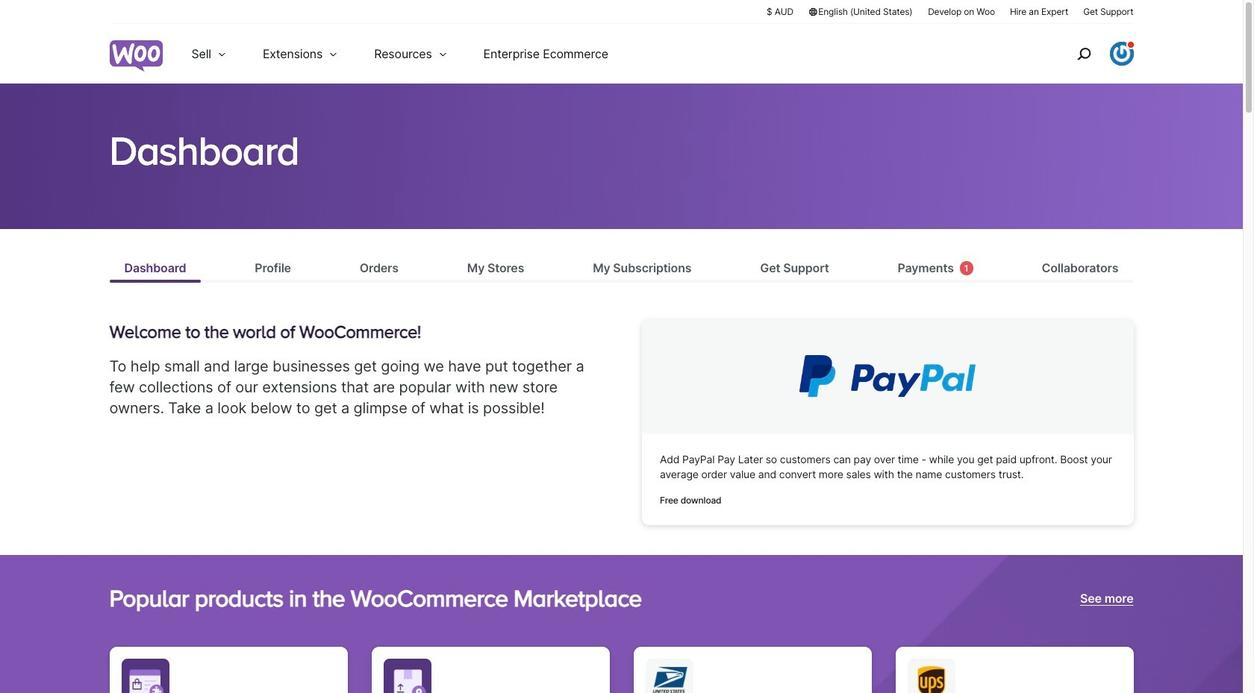 Task type: locate. For each thing, give the bounding box(es) containing it.
open account menu image
[[1110, 42, 1134, 66]]



Task type: describe. For each thing, give the bounding box(es) containing it.
search image
[[1072, 42, 1096, 66]]

service navigation menu element
[[1045, 29, 1134, 78]]



Task type: vqa. For each thing, say whether or not it's contained in the screenshot.
option
no



